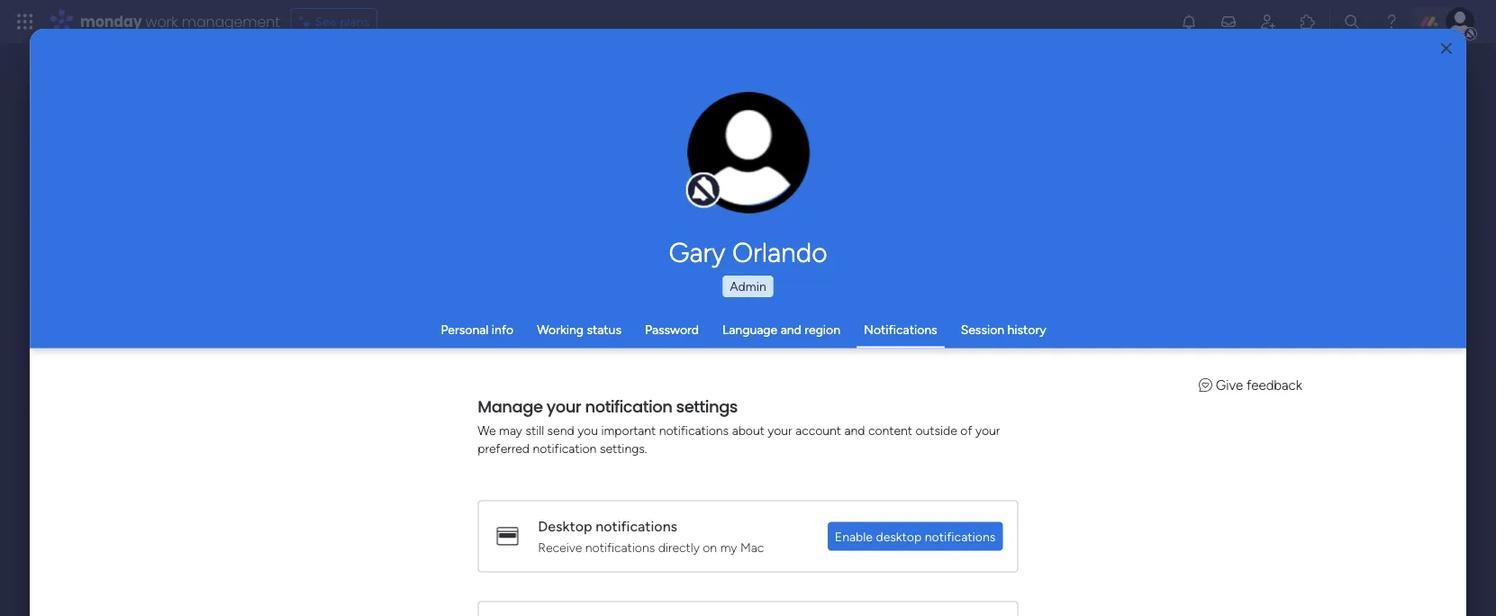 Task type: locate. For each thing, give the bounding box(es) containing it.
language and region link
[[722, 322, 840, 337]]

settings.
[[600, 440, 647, 455]]

close image
[[1441, 42, 1452, 55]]

still
[[526, 422, 544, 437]]

directly
[[658, 539, 700, 554]]

notifications
[[659, 422, 729, 437], [596, 517, 678, 535], [925, 528, 996, 544], [585, 539, 655, 554]]

notifications inside manage your notification settings we may still send you important notifications about your account and content outside of your preferred notification settings.
[[659, 422, 729, 437]]

settings
[[676, 395, 738, 417]]

notification up important
[[585, 395, 673, 417]]

give feedback
[[1216, 377, 1302, 393]]

notifications down settings
[[659, 422, 729, 437]]

and left content
[[845, 422, 865, 437]]

and inside manage your notification settings we may still send you important notifications about your account and content outside of your preferred notification settings.
[[845, 422, 865, 437]]

1 vertical spatial and
[[845, 422, 865, 437]]

outside
[[916, 422, 958, 437]]

see
[[315, 14, 337, 29]]

manage your notification settings we may still send you important notifications about your account and content outside of your preferred notification settings.
[[478, 395, 1000, 455]]

working status link
[[537, 322, 621, 337]]

picture
[[730, 177, 767, 192]]

password
[[645, 322, 699, 337]]

see plans button
[[291, 8, 378, 35]]

0 vertical spatial notification
[[585, 395, 673, 417]]

notifications
[[864, 322, 937, 337]]

1 horizontal spatial and
[[845, 422, 865, 437]]

desktop
[[876, 528, 922, 544]]

notification down send
[[533, 440, 597, 455]]

search everything image
[[1343, 13, 1361, 31]]

0 horizontal spatial and
[[781, 322, 801, 337]]

desktop notifications receive notifications directly on my mac
[[538, 517, 764, 554]]

your up send
[[547, 395, 581, 417]]

notifications up directly
[[596, 517, 678, 535]]

session history link
[[961, 322, 1046, 337]]

notifications right 'desktop'
[[925, 528, 996, 544]]

personal info link
[[441, 322, 514, 337]]

management
[[182, 11, 280, 32]]

notifications left directly
[[585, 539, 655, 554]]

and
[[781, 322, 801, 337], [845, 422, 865, 437]]

invite members image
[[1259, 13, 1277, 31]]

feedback
[[1247, 377, 1302, 393]]

inbox image
[[1220, 13, 1238, 31]]

monday work management
[[80, 11, 280, 32]]

and left region
[[781, 322, 801, 337]]

change profile picture button
[[687, 92, 810, 214]]

your right about
[[768, 422, 793, 437]]

history
[[1007, 322, 1046, 337]]

your right of
[[976, 422, 1000, 437]]

gary orlando button
[[500, 236, 996, 268]]

personal info
[[441, 322, 514, 337]]

your
[[547, 395, 581, 417], [768, 422, 793, 437], [976, 422, 1000, 437]]

gary
[[669, 236, 725, 268]]

profile
[[754, 162, 787, 177]]

notification
[[585, 395, 673, 417], [533, 440, 597, 455]]

session history
[[961, 322, 1046, 337]]

give
[[1216, 377, 1243, 393]]

1 vertical spatial notification
[[533, 440, 597, 455]]

status
[[587, 322, 621, 337]]

plans
[[340, 14, 369, 29]]

select product image
[[16, 13, 34, 31]]

help image
[[1383, 13, 1401, 31]]

personal
[[441, 322, 489, 337]]

of
[[961, 422, 973, 437]]

content
[[868, 422, 913, 437]]

info
[[492, 322, 514, 337]]

notifications link
[[864, 322, 937, 337]]

mac
[[741, 539, 764, 554]]



Task type: vqa. For each thing, say whether or not it's contained in the screenshot.
Nov 15's NOV
no



Task type: describe. For each thing, give the bounding box(es) containing it.
you
[[578, 422, 598, 437]]

see plans
[[315, 14, 369, 29]]

region
[[805, 322, 840, 337]]

enable desktop notifications
[[835, 528, 996, 544]]

we
[[478, 422, 496, 437]]

working
[[537, 322, 584, 337]]

enable desktop notifications button
[[828, 522, 1003, 550]]

working status
[[537, 322, 621, 337]]

2 horizontal spatial your
[[976, 422, 1000, 437]]

manage
[[478, 395, 543, 417]]

language
[[722, 322, 778, 337]]

admin
[[730, 279, 766, 294]]

password link
[[645, 322, 699, 337]]

orlando
[[732, 236, 827, 268]]

apps image
[[1299, 13, 1317, 31]]

gary orlando dialog
[[30, 29, 1466, 616]]

monday
[[80, 11, 142, 32]]

0 vertical spatial and
[[781, 322, 801, 337]]

about
[[732, 422, 765, 437]]

0 horizontal spatial your
[[547, 395, 581, 417]]

gary orlando
[[669, 236, 827, 268]]

change profile picture
[[710, 162, 787, 192]]

session
[[961, 322, 1004, 337]]

account
[[796, 422, 841, 437]]

work
[[146, 11, 178, 32]]

notifications image
[[1180, 13, 1198, 31]]

my
[[720, 539, 737, 554]]

send
[[547, 422, 575, 437]]

language and region
[[722, 322, 840, 337]]

receive
[[538, 539, 582, 554]]

enable
[[835, 528, 873, 544]]

1 horizontal spatial your
[[768, 422, 793, 437]]

gary orlando image
[[1446, 7, 1474, 36]]

v2 user feedback image
[[1199, 377, 1213, 393]]

important
[[601, 422, 656, 437]]

on
[[703, 539, 717, 554]]

may
[[499, 422, 523, 437]]

give feedback link
[[1199, 377, 1302, 393]]

preferred
[[478, 440, 530, 455]]

notifications inside button
[[925, 528, 996, 544]]

desktop
[[538, 517, 592, 535]]

change
[[710, 162, 751, 177]]



